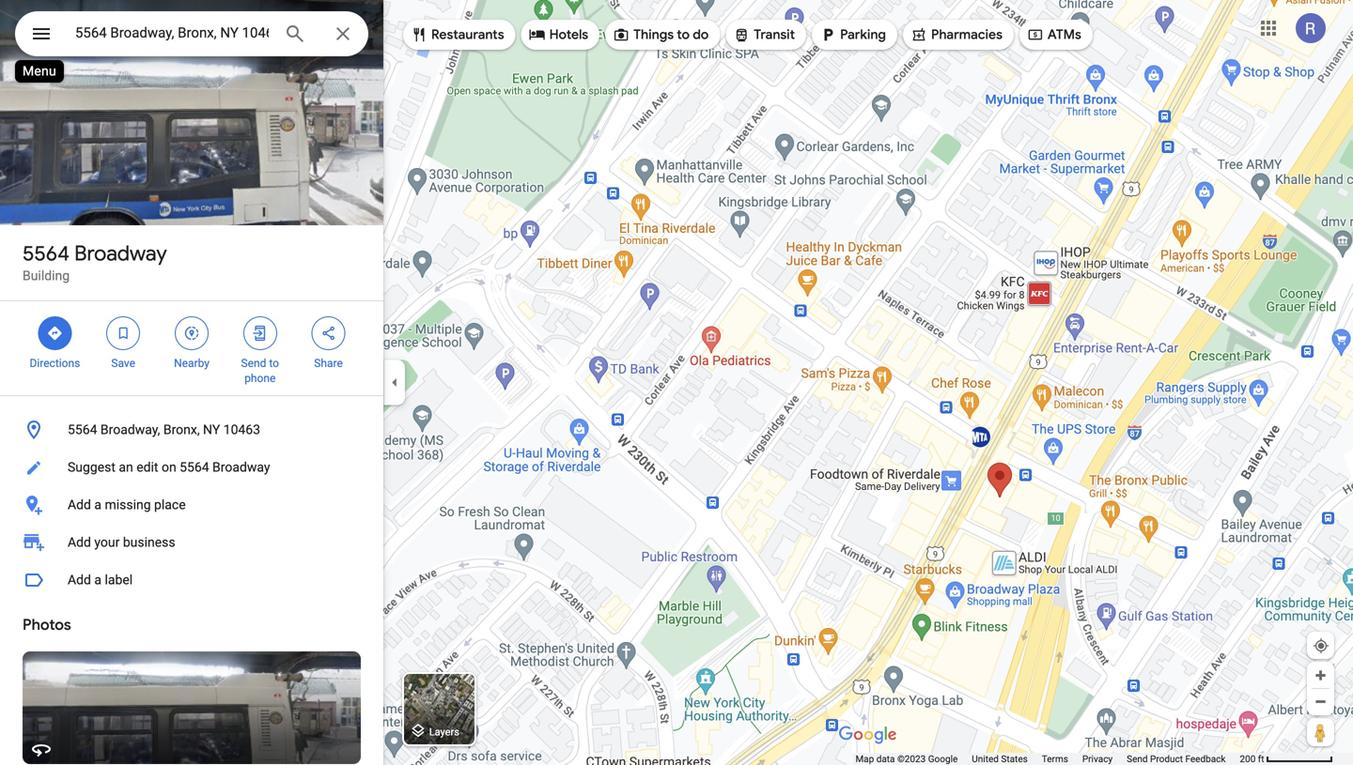 Task type: describe. For each thing, give the bounding box(es) containing it.
5564 broadway, bronx, ny 10463 button
[[0, 412, 383, 449]]

5564 Broadway, Bronx, NY 10463 field
[[15, 11, 368, 56]]

5564 broadway, bronx, ny 10463
[[68, 422, 260, 438]]

ft
[[1258, 754, 1264, 765]]

terms
[[1042, 754, 1068, 765]]

5564 for broadway,
[[68, 422, 97, 438]]

feedback
[[1185, 754, 1226, 765]]


[[733, 24, 750, 45]]

a for missing
[[94, 498, 101, 513]]

collapse side panel image
[[384, 373, 405, 393]]

send to phone
[[241, 357, 279, 385]]

 parking
[[819, 24, 886, 45]]

place
[[154, 498, 186, 513]]

 button
[[15, 11, 68, 60]]

building
[[23, 268, 70, 284]]

united states
[[972, 754, 1028, 765]]

send product feedback
[[1127, 754, 1226, 765]]

add a missing place
[[68, 498, 186, 513]]

suggest an edit on 5564 broadway
[[68, 460, 270, 475]]

google
[[928, 754, 958, 765]]

google account: ruby anderson  
(rubyanndersson@gmail.com) image
[[1296, 13, 1326, 43]]


[[183, 323, 200, 344]]

missing
[[105, 498, 151, 513]]

do
[[693, 26, 709, 43]]

suggest an edit on 5564 broadway button
[[0, 449, 383, 487]]

zoom in image
[[1314, 669, 1328, 683]]

atms
[[1048, 26, 1081, 43]]

your
[[94, 535, 120, 551]]

layers
[[429, 727, 459, 738]]

 atms
[[1027, 24, 1081, 45]]

 pharmacies
[[911, 24, 1003, 45]]


[[911, 24, 927, 45]]

none field inside 5564 broadway, bronx, ny 10463 "field"
[[75, 22, 269, 44]]

suggest
[[68, 460, 116, 475]]

200 ft button
[[1240, 754, 1333, 765]]

10463
[[223, 422, 260, 438]]

edit
[[136, 460, 158, 475]]

hotels
[[549, 26, 588, 43]]

200
[[1240, 754, 1256, 765]]

add for add your business
[[68, 535, 91, 551]]

200 ft
[[1240, 754, 1264, 765]]


[[46, 323, 63, 344]]

5564 broadway building
[[23, 241, 167, 284]]

product
[[1150, 754, 1183, 765]]

terms button
[[1042, 754, 1068, 766]]

an
[[119, 460, 133, 475]]


[[613, 24, 630, 45]]


[[529, 24, 546, 45]]

pharmacies
[[931, 26, 1003, 43]]

privacy
[[1082, 754, 1113, 765]]

5564 for broadway
[[23, 241, 70, 267]]


[[30, 20, 53, 47]]

business
[[123, 535, 175, 551]]

show street view coverage image
[[1307, 719, 1334, 747]]

to inside the send to phone
[[269, 357, 279, 370]]

things
[[633, 26, 674, 43]]

photos
[[23, 616, 71, 635]]

add for add a missing place
[[68, 498, 91, 513]]

map
[[856, 754, 874, 765]]

add your business link
[[0, 524, 383, 562]]

united states button
[[972, 754, 1028, 766]]

add a label
[[68, 573, 133, 588]]

broadway inside button
[[212, 460, 270, 475]]

 search field
[[15, 11, 368, 60]]

united
[[972, 754, 999, 765]]



Task type: vqa. For each thing, say whether or not it's contained in the screenshot.


Task type: locate. For each thing, give the bounding box(es) containing it.
add left your
[[68, 535, 91, 551]]


[[411, 24, 428, 45]]

a
[[94, 498, 101, 513], [94, 573, 101, 588]]

1 vertical spatial to
[[269, 357, 279, 370]]

zoom out image
[[1314, 695, 1328, 709]]

2 vertical spatial 5564
[[180, 460, 209, 475]]

broadway
[[74, 241, 167, 267], [212, 460, 270, 475]]

None field
[[75, 22, 269, 44]]

to up phone
[[269, 357, 279, 370]]

send inside "send product feedback" button
[[1127, 754, 1148, 765]]

1 vertical spatial 5564
[[68, 422, 97, 438]]

add for add a label
[[68, 573, 91, 588]]

add inside button
[[68, 573, 91, 588]]

directions
[[30, 357, 80, 370]]

0 vertical spatial add
[[68, 498, 91, 513]]

nearby
[[174, 357, 209, 370]]

a inside button
[[94, 498, 101, 513]]

privacy button
[[1082, 754, 1113, 766]]

 things to do
[[613, 24, 709, 45]]


[[1027, 24, 1044, 45]]

 hotels
[[529, 24, 588, 45]]

0 horizontal spatial broadway
[[74, 241, 167, 267]]

5564 up building
[[23, 241, 70, 267]]

5564 broadway main content
[[0, 0, 383, 766]]

add
[[68, 498, 91, 513], [68, 535, 91, 551], [68, 573, 91, 588]]

ny
[[203, 422, 220, 438]]

add your business
[[68, 535, 175, 551]]

footer inside google maps element
[[856, 754, 1240, 766]]

a inside button
[[94, 573, 101, 588]]

to
[[677, 26, 690, 43], [269, 357, 279, 370]]

broadway inside 5564 broadway building
[[74, 241, 167, 267]]

broadway down 10463
[[212, 460, 270, 475]]

send for send product feedback
[[1127, 754, 1148, 765]]

a left missing
[[94, 498, 101, 513]]

data
[[876, 754, 895, 765]]

broadway,
[[100, 422, 160, 438]]

a left label
[[94, 573, 101, 588]]

0 vertical spatial a
[[94, 498, 101, 513]]

google maps element
[[0, 0, 1353, 766]]

 restaurants
[[411, 24, 504, 45]]


[[252, 323, 269, 344]]

parking
[[840, 26, 886, 43]]

actions for 5564 broadway region
[[0, 302, 383, 396]]

0 vertical spatial broadway
[[74, 241, 167, 267]]

0 horizontal spatial send
[[241, 357, 266, 370]]

1 vertical spatial send
[[1127, 754, 1148, 765]]

1 horizontal spatial to
[[677, 26, 690, 43]]

save
[[111, 357, 135, 370]]

phone
[[245, 372, 276, 385]]

1 a from the top
[[94, 498, 101, 513]]

broadway up 
[[74, 241, 167, 267]]

add a missing place button
[[0, 487, 383, 524]]

1 horizontal spatial broadway
[[212, 460, 270, 475]]

add a label button
[[0, 562, 383, 600]]

add inside button
[[68, 498, 91, 513]]

transit
[[754, 26, 795, 43]]

send left product
[[1127, 754, 1148, 765]]


[[115, 323, 132, 344]]

5564
[[23, 241, 70, 267], [68, 422, 97, 438], [180, 460, 209, 475]]

to inside  things to do
[[677, 26, 690, 43]]

add left label
[[68, 573, 91, 588]]

1 vertical spatial broadway
[[212, 460, 270, 475]]

on
[[162, 460, 176, 475]]

to left do
[[677, 26, 690, 43]]

send
[[241, 357, 266, 370], [1127, 754, 1148, 765]]

1 vertical spatial a
[[94, 573, 101, 588]]


[[320, 323, 337, 344]]

2 add from the top
[[68, 535, 91, 551]]

show your location image
[[1313, 638, 1330, 655]]

©2023
[[897, 754, 926, 765]]

1 horizontal spatial send
[[1127, 754, 1148, 765]]

5564 up suggest
[[68, 422, 97, 438]]

send product feedback button
[[1127, 754, 1226, 766]]

3 add from the top
[[68, 573, 91, 588]]

0 vertical spatial send
[[241, 357, 266, 370]]

add down suggest
[[68, 498, 91, 513]]

share
[[314, 357, 343, 370]]

footer containing map data ©2023 google
[[856, 754, 1240, 766]]

5564 inside 5564 broadway building
[[23, 241, 70, 267]]

0 vertical spatial 5564
[[23, 241, 70, 267]]

restaurants
[[431, 26, 504, 43]]

2 a from the top
[[94, 573, 101, 588]]

footer
[[856, 754, 1240, 766]]

label
[[105, 573, 133, 588]]

 transit
[[733, 24, 795, 45]]

0 horizontal spatial to
[[269, 357, 279, 370]]


[[819, 24, 836, 45]]

send inside the send to phone
[[241, 357, 266, 370]]

map data ©2023 google
[[856, 754, 958, 765]]

bronx,
[[163, 422, 200, 438]]

send up phone
[[241, 357, 266, 370]]

2 vertical spatial add
[[68, 573, 91, 588]]

0 vertical spatial to
[[677, 26, 690, 43]]

a for label
[[94, 573, 101, 588]]

1 vertical spatial add
[[68, 535, 91, 551]]

5564 right on
[[180, 460, 209, 475]]

1 add from the top
[[68, 498, 91, 513]]

send for send to phone
[[241, 357, 266, 370]]

states
[[1001, 754, 1028, 765]]



